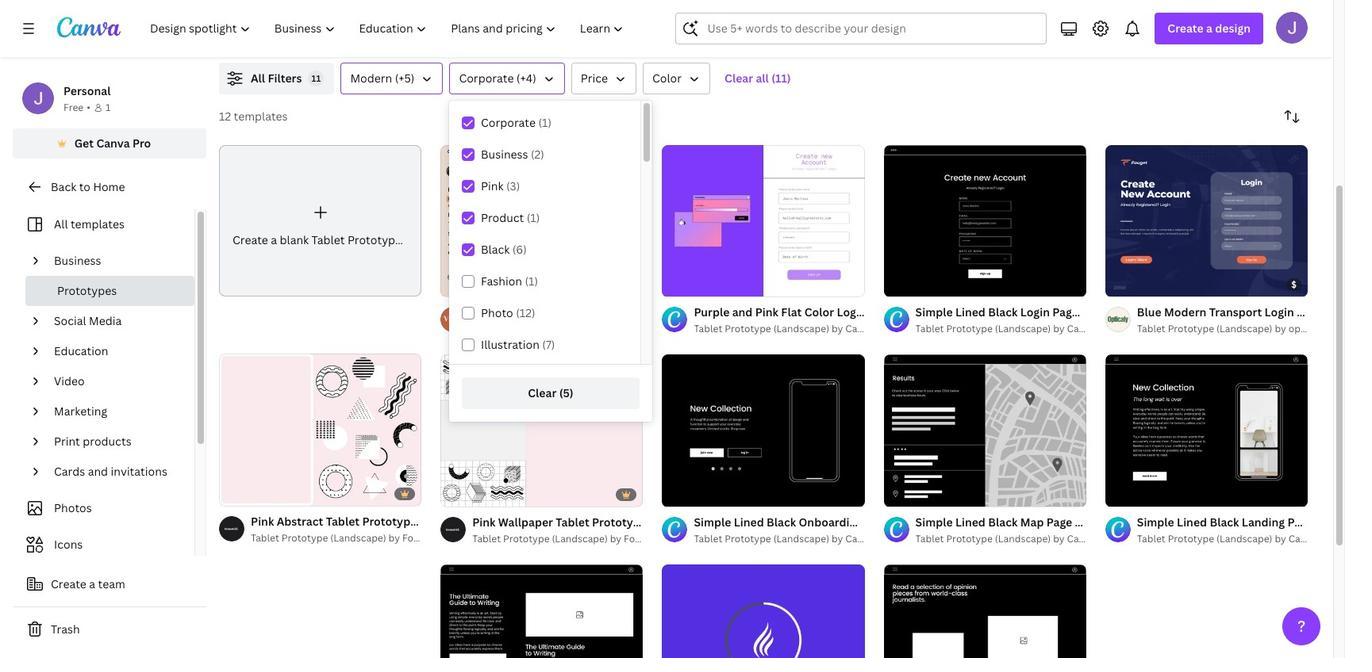 Task type: locate. For each thing, give the bounding box(es) containing it.
1 lined from the top
[[955, 305, 986, 320]]

simple inside simple lined black login page wireframe tablet ui prototype tablet prototype (landscape) by canva creative studio
[[916, 305, 953, 320]]

0 vertical spatial product
[[481, 210, 524, 225]]

2 horizontal spatial create
[[1168, 21, 1204, 36]]

1 vertical spatial wireframe
[[1075, 515, 1131, 530]]

(1)
[[538, 115, 552, 130], [527, 210, 540, 225], [525, 274, 538, 289]]

all for all filters
[[251, 71, 265, 86]]

0 vertical spatial black
[[481, 242, 510, 257]]

create inside 'link'
[[233, 232, 268, 247]]

None search field
[[676, 13, 1047, 44]]

0 horizontal spatial 1
[[105, 101, 111, 114]]

all left filters
[[251, 71, 265, 86]]

2 simple from the top
[[916, 515, 953, 530]]

1 horizontal spatial product
[[654, 305, 698, 320]]

2 vertical spatial a
[[89, 577, 95, 592]]

modern left (+5)
[[350, 71, 392, 86]]

studio
[[917, 323, 947, 336], [1139, 323, 1169, 336], [450, 532, 480, 545], [672, 532, 702, 546], [917, 532, 947, 546], [1139, 532, 1169, 546]]

1 for 1 of 6
[[673, 278, 678, 290]]

wireframe for login
[[1081, 305, 1137, 320]]

1 vertical spatial create
[[233, 232, 268, 247]]

lined left map
[[955, 515, 986, 530]]

simple lined black map page wireframe tablet ui prototype tablet prototype (landscape) by canva creative studio
[[916, 515, 1240, 546]]

ui for simple lined black map page wireframe tablet ui prototype
[[1170, 515, 1182, 530]]

2 horizontal spatial a
[[1206, 21, 1213, 36]]

2 vertical spatial (1)
[[525, 274, 538, 289]]

clear left (5)
[[528, 386, 557, 401]]

modern inside pastel orange modern minimalist product tablet prototype tablet prototype (landscape) by vicky design
[[550, 305, 592, 320]]

pink wallpaper tablet prototype tablet prototype (landscape) by formatika studio
[[472, 515, 702, 546]]

0 horizontal spatial modern
[[350, 71, 392, 86]]

business (2)
[[481, 147, 544, 162]]

home
[[93, 179, 125, 194]]

0 vertical spatial ui
[[1176, 305, 1188, 320]]

simple inside simple lined black map page wireframe tablet ui prototype tablet prototype (landscape) by canva creative studio
[[916, 515, 953, 530]]

black for simple lined black login page wireframe tablet ui prototype
[[988, 305, 1018, 320]]

1 horizontal spatial wallpaper
[[498, 515, 553, 530]]

pink for pink abstract tablet prototype wallpaper tablet prototype (landscape) by formatika studio
[[251, 514, 274, 529]]

a left team
[[89, 577, 95, 592]]

corporate up business (2)
[[481, 115, 536, 130]]

modern
[[350, 71, 392, 86], [550, 305, 592, 320]]

by inside pink wallpaper tablet prototype tablet prototype (landscape) by formatika studio
[[610, 532, 622, 546]]

illustration (7)
[[481, 337, 555, 352]]

of
[[680, 278, 689, 290], [1123, 278, 1132, 290]]

0 vertical spatial corporate
[[459, 71, 514, 86]]

1 horizontal spatial templates
[[234, 109, 288, 124]]

0 vertical spatial business
[[481, 147, 528, 162]]

product inside pastel orange modern minimalist product tablet prototype tablet prototype (landscape) by vicky design
[[654, 305, 698, 320]]

corporate for corporate (+4)
[[459, 71, 514, 86]]

1 vertical spatial simple
[[916, 515, 953, 530]]

products
[[83, 434, 131, 449]]

1 vertical spatial business
[[54, 253, 101, 268]]

0 horizontal spatial all
[[54, 217, 68, 232]]

(2)
[[531, 147, 544, 162]]

0 vertical spatial a
[[1206, 21, 1213, 36]]

pink inside pink wallpaper tablet prototype tablet prototype (landscape) by formatika studio
[[472, 515, 496, 530]]

of left 6
[[680, 278, 689, 290]]

ui inside simple lined black map page wireframe tablet ui prototype tablet prototype (landscape) by canva creative studio
[[1170, 515, 1182, 530]]

canva
[[96, 136, 130, 151], [845, 323, 874, 336], [1067, 323, 1095, 336], [845, 532, 874, 546], [1067, 532, 1095, 546], [1289, 532, 1317, 546]]

all down back
[[54, 217, 68, 232]]

1 vertical spatial black
[[988, 305, 1018, 320]]

by inside pink abstract tablet prototype wallpaper tablet prototype (landscape) by formatika studio
[[389, 532, 400, 545]]

1 left 3
[[1116, 278, 1121, 290]]

lined for map
[[955, 515, 986, 530]]

0 vertical spatial page
[[1053, 305, 1078, 320]]

$
[[1291, 279, 1297, 291]]

1 vertical spatial product
[[654, 305, 698, 320]]

1 vertical spatial templates
[[71, 217, 125, 232]]

1 for 1 of 3
[[1116, 278, 1121, 290]]

0 vertical spatial tablet prototype (landscape) by canva creative studio
[[694, 323, 947, 336]]

(landscape) inside pastel orange modern minimalist product tablet prototype tablet prototype (landscape) by vicky design
[[552, 323, 608, 336]]

1 of from the left
[[680, 278, 689, 290]]

a inside button
[[89, 577, 95, 592]]

1 horizontal spatial create
[[233, 232, 268, 247]]

(3)
[[506, 179, 520, 194]]

0 vertical spatial wireframe
[[1081, 305, 1137, 320]]

studio inside simple lined black login page wireframe tablet ui prototype tablet prototype (landscape) by canva creative studio
[[1139, 323, 1169, 336]]

2 vertical spatial black
[[988, 515, 1018, 530]]

page right map
[[1047, 515, 1072, 530]]

1 vertical spatial a
[[271, 232, 277, 247]]

a inside dropdown button
[[1206, 21, 1213, 36]]

create
[[1168, 21, 1204, 36], [233, 232, 268, 247], [51, 577, 86, 592]]

0 vertical spatial lined
[[955, 305, 986, 320]]

tablet prototype (landscape) by formatika studio link
[[251, 531, 480, 547], [472, 532, 702, 547]]

map
[[1020, 515, 1044, 530]]

create down icons
[[51, 577, 86, 592]]

create inside button
[[51, 577, 86, 592]]

all
[[756, 71, 769, 86]]

all
[[251, 71, 265, 86], [54, 217, 68, 232]]

black
[[481, 242, 510, 257], [988, 305, 1018, 320], [988, 515, 1018, 530]]

lined inside simple lined black login page wireframe tablet ui prototype tablet prototype (landscape) by canva creative studio
[[955, 305, 986, 320]]

0 horizontal spatial templates
[[71, 217, 125, 232]]

templates right 12
[[234, 109, 288, 124]]

0 horizontal spatial business
[[54, 253, 101, 268]]

wireframe
[[1081, 305, 1137, 320], [1075, 515, 1131, 530]]

2 of from the left
[[1123, 278, 1132, 290]]

templates down 'back to home'
[[71, 217, 125, 232]]

corporate inside button
[[459, 71, 514, 86]]

1 vertical spatial modern
[[550, 305, 592, 320]]

clear inside button
[[725, 71, 753, 86]]

(1) for fashion (1)
[[525, 274, 538, 289]]

(landscape) inside create a blank tablet prototype (landscape) element
[[404, 232, 470, 247]]

tablet prototype templates image
[[969, 0, 1308, 44]]

1 left 6
[[673, 278, 678, 290]]

formatika inside pink wallpaper tablet prototype tablet prototype (landscape) by formatika studio
[[624, 532, 669, 546]]

marketing
[[54, 404, 107, 419]]

page inside simple lined black map page wireframe tablet ui prototype tablet prototype (landscape) by canva creative studio
[[1047, 515, 1072, 530]]

1 simple from the top
[[916, 305, 953, 320]]

1 vertical spatial lined
[[955, 515, 986, 530]]

black inside simple lined black login page wireframe tablet ui prototype tablet prototype (landscape) by canva creative studio
[[988, 305, 1018, 320]]

create left blank at top
[[233, 232, 268, 247]]

(1) up (2)
[[538, 115, 552, 130]]

wireframe down 1 of 3
[[1081, 305, 1137, 320]]

pink
[[481, 179, 504, 194], [251, 514, 274, 529], [472, 515, 496, 530]]

opticaly
[[1289, 323, 1326, 336]]

business up prototypes
[[54, 253, 101, 268]]

1 horizontal spatial a
[[271, 232, 277, 247]]

filters
[[268, 71, 302, 86]]

trash link
[[13, 614, 206, 646]]

lined
[[955, 305, 986, 320], [955, 515, 986, 530]]

clear for clear all (11)
[[725, 71, 753, 86]]

0 vertical spatial (1)
[[538, 115, 552, 130]]

create a design button
[[1155, 13, 1263, 44]]

1 vertical spatial corporate
[[481, 115, 536, 130]]

0 horizontal spatial a
[[89, 577, 95, 592]]

(1) for corporate (1)
[[538, 115, 552, 130]]

0 vertical spatial clear
[[725, 71, 753, 86]]

1 horizontal spatial clear
[[725, 71, 753, 86]]

tablet prototype (landscape) by formatika studio link for wallpaper
[[472, 532, 702, 547]]

of for tablet prototype (landscape) by canva creative studio
[[680, 278, 689, 290]]

(landscape) inside tablet prototype (landscape) by opticaly link
[[1217, 323, 1273, 336]]

photos link
[[22, 494, 185, 524]]

2 vertical spatial create
[[51, 577, 86, 592]]

1 vertical spatial clear
[[528, 386, 557, 401]]

abstract
[[277, 514, 323, 529]]

product up design
[[654, 305, 698, 320]]

modern up tablet prototype (landscape) by vicky design link
[[550, 305, 592, 320]]

product up 'black (6)'
[[481, 210, 524, 225]]

product (1)
[[481, 210, 540, 225]]

pink abstract tablet prototype wallpaper image
[[219, 354, 422, 506]]

0 vertical spatial simple
[[916, 305, 953, 320]]

create left design
[[1168, 21, 1204, 36]]

marketing link
[[48, 397, 185, 427]]

page
[[1053, 305, 1078, 320], [1047, 515, 1072, 530]]

1 horizontal spatial all
[[251, 71, 265, 86]]

simple for simple lined black map page wireframe tablet ui prototype
[[916, 515, 953, 530]]

1 for 1
[[105, 101, 111, 114]]

pink abstract tablet prototype wallpaper tablet prototype (landscape) by formatika studio
[[251, 514, 480, 545]]

create a blank tablet prototype (landscape) link
[[219, 145, 470, 297]]

a left design
[[1206, 21, 1213, 36]]

a
[[1206, 21, 1213, 36], [271, 232, 277, 247], [89, 577, 95, 592]]

create inside dropdown button
[[1168, 21, 1204, 36]]

6
[[691, 278, 697, 290]]

1 of 3
[[1116, 278, 1139, 290]]

clear left all
[[725, 71, 753, 86]]

1 vertical spatial page
[[1047, 515, 1072, 530]]

1 horizontal spatial business
[[481, 147, 528, 162]]

wallpaper
[[420, 514, 474, 529], [498, 515, 553, 530]]

0 horizontal spatial wallpaper
[[420, 514, 474, 529]]

(landscape) inside pink wallpaper tablet prototype tablet prototype (landscape) by formatika studio
[[552, 532, 608, 546]]

cards
[[54, 464, 85, 479]]

login
[[1020, 305, 1050, 320]]

wireframe right map
[[1075, 515, 1131, 530]]

black left 'login'
[[988, 305, 1018, 320]]

wireframe inside simple lined black map page wireframe tablet ui prototype tablet prototype (landscape) by canva creative studio
[[1075, 515, 1131, 530]]

by
[[610, 323, 622, 336], [832, 323, 843, 336], [1053, 323, 1065, 336], [1275, 323, 1286, 336], [389, 532, 400, 545], [610, 532, 622, 546], [832, 532, 843, 546], [1053, 532, 1065, 546], [1275, 532, 1286, 546]]

wireframe inside simple lined black login page wireframe tablet ui prototype tablet prototype (landscape) by canva creative studio
[[1081, 305, 1137, 320]]

simple lined black map page wireframe tablet ui prototype link
[[916, 514, 1240, 532]]

lined inside simple lined black map page wireframe tablet ui prototype tablet prototype (landscape) by canva creative studio
[[955, 515, 986, 530]]

0 vertical spatial all
[[251, 71, 265, 86]]

simple lined black map page wireframe tablet ui prototype image
[[884, 355, 1086, 507]]

0 horizontal spatial create
[[51, 577, 86, 592]]

business link
[[48, 246, 185, 276]]

ui up tablet prototype (landscape) by opticaly
[[1176, 305, 1188, 320]]

pastel orange modern minimalist product tablet prototype tablet prototype (landscape) by vicky design
[[472, 305, 791, 336]]

(1) right fashion
[[525, 274, 538, 289]]

corporate
[[459, 71, 514, 86], [481, 115, 536, 130]]

free •
[[63, 101, 90, 114]]

clear all (11) button
[[717, 63, 799, 94]]

studio inside pink abstract tablet prototype wallpaper tablet prototype (landscape) by formatika studio
[[450, 532, 480, 545]]

(landscape) inside pink abstract tablet prototype wallpaper tablet prototype (landscape) by formatika studio
[[330, 532, 386, 545]]

a left blank at top
[[271, 232, 277, 247]]

creative
[[876, 323, 915, 336], [1098, 323, 1136, 336], [876, 532, 915, 546], [1098, 532, 1136, 546]]

canva inside button
[[96, 136, 130, 151]]

0 vertical spatial create
[[1168, 21, 1204, 36]]

1 horizontal spatial of
[[1123, 278, 1132, 290]]

pink inside pink abstract tablet prototype wallpaper tablet prototype (landscape) by formatika studio
[[251, 514, 274, 529]]

simple lined black article page wireframe tablet ui prototype image
[[884, 565, 1086, 659]]

(7)
[[542, 337, 555, 352]]

ui for simple lined black login page wireframe tablet ui prototype
[[1176, 305, 1188, 320]]

color
[[652, 71, 682, 86]]

all for all templates
[[54, 217, 68, 232]]

simple lined black onboarding page wireframe tablet ui prototype image
[[662, 355, 865, 507]]

0 vertical spatial modern
[[350, 71, 392, 86]]

1 tablet prototype (landscape) by canva creative studio from the top
[[694, 323, 947, 336]]

2 lined from the top
[[955, 515, 986, 530]]

page inside simple lined black login page wireframe tablet ui prototype tablet prototype (landscape) by canva creative studio
[[1053, 305, 1078, 320]]

3
[[1134, 278, 1139, 290]]

studio inside simple lined black map page wireframe tablet ui prototype tablet prototype (landscape) by canva creative studio
[[1139, 532, 1169, 546]]

1 vertical spatial all
[[54, 217, 68, 232]]

minimalist
[[595, 305, 652, 320]]

(landscape)
[[404, 232, 470, 247], [552, 323, 608, 336], [773, 323, 829, 336], [995, 323, 1051, 336], [1217, 323, 1273, 336], [330, 532, 386, 545], [552, 532, 608, 546], [773, 532, 829, 546], [995, 532, 1051, 546], [1217, 532, 1273, 546]]

page right 'login'
[[1053, 305, 1078, 320]]

1 horizontal spatial formatika
[[624, 532, 669, 546]]

get canva pro button
[[13, 129, 206, 159]]

1 horizontal spatial modern
[[550, 305, 592, 320]]

create a team
[[51, 577, 125, 592]]

(1) for product (1)
[[527, 210, 540, 225]]

illustration
[[481, 337, 540, 352]]

all inside all templates "link"
[[54, 217, 68, 232]]

a for blank
[[271, 232, 277, 247]]

by inside pastel orange modern minimalist product tablet prototype tablet prototype (landscape) by vicky design
[[610, 323, 622, 336]]

1 vertical spatial ui
[[1170, 515, 1182, 530]]

black inside simple lined black map page wireframe tablet ui prototype tablet prototype (landscape) by canva creative studio
[[988, 515, 1018, 530]]

ui inside simple lined black login page wireframe tablet ui prototype tablet prototype (landscape) by canva creative studio
[[1176, 305, 1188, 320]]

by inside simple lined black login page wireframe tablet ui prototype tablet prototype (landscape) by canva creative studio
[[1053, 323, 1065, 336]]

1 horizontal spatial 1
[[673, 278, 678, 290]]

1 of 3 link
[[1105, 145, 1308, 297]]

clear inside button
[[528, 386, 557, 401]]

corporate for corporate (1)
[[481, 115, 536, 130]]

black left map
[[988, 515, 1018, 530]]

0 horizontal spatial formatika
[[402, 532, 448, 545]]

simple lined black blog landing page wireframe tablet ui prototype image
[[441, 565, 643, 659]]

2 horizontal spatial 1
[[1116, 278, 1121, 290]]

black left (6)
[[481, 242, 510, 257]]

a inside 'link'
[[271, 232, 277, 247]]

Search search field
[[707, 13, 1037, 44]]

all templates link
[[22, 210, 185, 240]]

product
[[481, 210, 524, 225], [654, 305, 698, 320]]

business up pink (3)
[[481, 147, 528, 162]]

templates inside "link"
[[71, 217, 125, 232]]

pro
[[133, 136, 151, 151]]

0 horizontal spatial of
[[680, 278, 689, 290]]

1 vertical spatial (1)
[[527, 210, 540, 225]]

1 vertical spatial tablet prototype (landscape) by canva creative studio
[[694, 532, 947, 546]]

cards and invitations link
[[48, 457, 185, 487]]

creative inside simple lined black login page wireframe tablet ui prototype tablet prototype (landscape) by canva creative studio
[[1098, 323, 1136, 336]]

team
[[98, 577, 125, 592]]

0 vertical spatial templates
[[234, 109, 288, 124]]

ui up tablet prototype (landscape) by canva creati at the bottom of page
[[1170, 515, 1182, 530]]

(landscape) inside tablet prototype (landscape) by canva creati link
[[1217, 532, 1273, 546]]

(1) up (6)
[[527, 210, 540, 225]]

(+4)
[[517, 71, 536, 86]]

tablet prototype (landscape) by canva creative studio
[[694, 323, 947, 336], [694, 532, 947, 546]]

corporate left (+4)
[[459, 71, 514, 86]]

print products link
[[48, 427, 185, 457]]

pastel
[[472, 305, 506, 320]]

page for login
[[1053, 305, 1078, 320]]

0 horizontal spatial clear
[[528, 386, 557, 401]]

create for create a team
[[51, 577, 86, 592]]

of left 3
[[1123, 278, 1132, 290]]

1 right •
[[105, 101, 111, 114]]

lined left 'login'
[[955, 305, 986, 320]]



Task type: vqa. For each thing, say whether or not it's contained in the screenshot.


Task type: describe. For each thing, give the bounding box(es) containing it.
education link
[[48, 336, 185, 367]]

tablet prototype (landscape) by vicky design link
[[472, 322, 682, 338]]

blank
[[280, 232, 309, 247]]

simple lined black landing page wireframe tablet ui prototype image
[[1105, 355, 1308, 507]]

back
[[51, 179, 76, 194]]

icons
[[54, 537, 83, 552]]

modern (+5) button
[[341, 63, 443, 94]]

to
[[79, 179, 90, 194]]

create a design
[[1168, 21, 1251, 36]]

vicky
[[624, 323, 648, 336]]

social media
[[54, 313, 122, 329]]

2 tablet prototype (landscape) by canva creative studio from the top
[[694, 532, 947, 546]]

fashion (1)
[[481, 274, 538, 289]]

pink for pink wallpaper tablet prototype tablet prototype (landscape) by formatika studio
[[472, 515, 496, 530]]

and
[[88, 464, 108, 479]]

all filters
[[251, 71, 302, 86]]

(5)
[[559, 386, 574, 401]]

pink for pink (3)
[[481, 179, 504, 194]]

video
[[54, 374, 85, 389]]

photo
[[481, 306, 513, 321]]

12
[[219, 109, 231, 124]]

design
[[650, 323, 682, 336]]

corporate (1)
[[481, 115, 552, 130]]

free
[[63, 101, 84, 114]]

media
[[89, 313, 122, 329]]

pink wallpaper tablet prototype image
[[441, 355, 643, 507]]

create for create a design
[[1168, 21, 1204, 36]]

business for business (2)
[[481, 147, 528, 162]]

wallpaper inside pink abstract tablet prototype wallpaper tablet prototype (landscape) by formatika studio
[[420, 514, 474, 529]]

•
[[87, 101, 90, 114]]

blue modern transport login page wireframe tablet ui prototype image
[[1105, 145, 1308, 297]]

prototypes
[[57, 283, 117, 298]]

design
[[1215, 21, 1251, 36]]

clear (5)
[[528, 386, 574, 401]]

studio inside pink wallpaper tablet prototype tablet prototype (landscape) by formatika studio
[[672, 532, 702, 546]]

purple and pink flat color login page simple tablet ui prototype image
[[662, 145, 865, 297]]

(landscape) inside simple lined black login page wireframe tablet ui prototype tablet prototype (landscape) by canva creative studio
[[995, 323, 1051, 336]]

create for create a blank tablet prototype (landscape)
[[233, 232, 268, 247]]

page for map
[[1047, 515, 1072, 530]]

tablet prototype (landscape) by opticaly
[[1137, 323, 1326, 336]]

pink abstract tablet prototype wallpaper link
[[251, 513, 474, 531]]

11 filter options selected element
[[308, 71, 324, 87]]

jacob simon image
[[1276, 12, 1308, 44]]

modern inside button
[[350, 71, 392, 86]]

icons link
[[22, 530, 185, 560]]

(12)
[[516, 306, 535, 321]]

(landscape) inside simple lined black map page wireframe tablet ui prototype tablet prototype (landscape) by canva creative studio
[[995, 532, 1051, 546]]

color button
[[643, 63, 710, 94]]

pink (3)
[[481, 179, 520, 194]]

a for design
[[1206, 21, 1213, 36]]

corporate (+4) button
[[450, 63, 565, 94]]

simple for simple lined black login page wireframe tablet ui prototype
[[916, 305, 953, 320]]

1 of 6 link
[[662, 145, 865, 297]]

photo (12)
[[481, 306, 535, 321]]

video link
[[48, 367, 185, 397]]

12 templates
[[219, 109, 288, 124]]

trash
[[51, 622, 80, 637]]

of for tablet prototype (landscape) by opticaly
[[1123, 278, 1132, 290]]

templates for all templates
[[71, 217, 125, 232]]

Sort by button
[[1276, 101, 1308, 133]]

blue corporate landing page tablet prototype image
[[662, 565, 865, 659]]

prototype inside 'link'
[[348, 232, 402, 247]]

back to home link
[[13, 171, 206, 203]]

pastel orange modern minimalist product tablet prototype image
[[441, 145, 643, 297]]

(11)
[[772, 71, 791, 86]]

wallpaper inside pink wallpaper tablet prototype tablet prototype (landscape) by formatika studio
[[498, 515, 553, 530]]

business for business
[[54, 253, 101, 268]]

pink wallpaper tablet prototype link
[[472, 514, 647, 532]]

print products
[[54, 434, 131, 449]]

top level navigation element
[[140, 13, 638, 44]]

templates for 12 templates
[[234, 109, 288, 124]]

canva inside simple lined black map page wireframe tablet ui prototype tablet prototype (landscape) by canva creative studio
[[1067, 532, 1095, 546]]

get canva pro
[[74, 136, 151, 151]]

create a blank tablet prototype (landscape) element
[[219, 145, 470, 297]]

simple lined black login page wireframe tablet ui prototype link
[[916, 304, 1246, 322]]

formatika inside pink abstract tablet prototype wallpaper tablet prototype (landscape) by formatika studio
[[402, 532, 448, 545]]

black for simple lined black map page wireframe tablet ui prototype
[[988, 515, 1018, 530]]

wireframe for map
[[1075, 515, 1131, 530]]

tablet inside 'link'
[[312, 232, 345, 247]]

tablet prototype (landscape) by formatika studio link for abstract
[[251, 531, 480, 547]]

creative inside simple lined black map page wireframe tablet ui prototype tablet prototype (landscape) by canva creative studio
[[1098, 532, 1136, 546]]

orange
[[508, 305, 547, 320]]

all templates
[[54, 217, 125, 232]]

creati
[[1319, 532, 1345, 546]]

education
[[54, 344, 108, 359]]

simple lined black login page wireframe tablet ui prototype image
[[884, 145, 1086, 297]]

personal
[[63, 83, 111, 98]]

tablet prototype (landscape) by canva creati link
[[1137, 532, 1345, 547]]

simple lined black login page wireframe tablet ui prototype tablet prototype (landscape) by canva creative studio
[[916, 305, 1246, 336]]

social
[[54, 313, 86, 329]]

cards and invitations
[[54, 464, 167, 479]]

print
[[54, 434, 80, 449]]

corporate (+4)
[[459, 71, 536, 86]]

tablet prototype (landscape) by opticaly link
[[1137, 322, 1326, 338]]

fashion
[[481, 274, 522, 289]]

photos
[[54, 501, 92, 516]]

by inside simple lined black map page wireframe tablet ui prototype tablet prototype (landscape) by canva creative studio
[[1053, 532, 1065, 546]]

clear for clear (5)
[[528, 386, 557, 401]]

canva inside simple lined black login page wireframe tablet ui prototype tablet prototype (landscape) by canva creative studio
[[1067, 323, 1095, 336]]

(+5)
[[395, 71, 415, 86]]

pastel orange modern minimalist product tablet prototype link
[[472, 304, 791, 322]]

price
[[581, 71, 608, 86]]

price button
[[571, 63, 637, 94]]

11
[[312, 72, 321, 84]]

0 horizontal spatial product
[[481, 210, 524, 225]]

lined for login
[[955, 305, 986, 320]]

(6)
[[512, 242, 527, 257]]

clear (5) button
[[462, 378, 640, 410]]

create a blank tablet prototype (landscape)
[[233, 232, 470, 247]]

a for team
[[89, 577, 95, 592]]

get
[[74, 136, 94, 151]]

modern (+5)
[[350, 71, 415, 86]]



